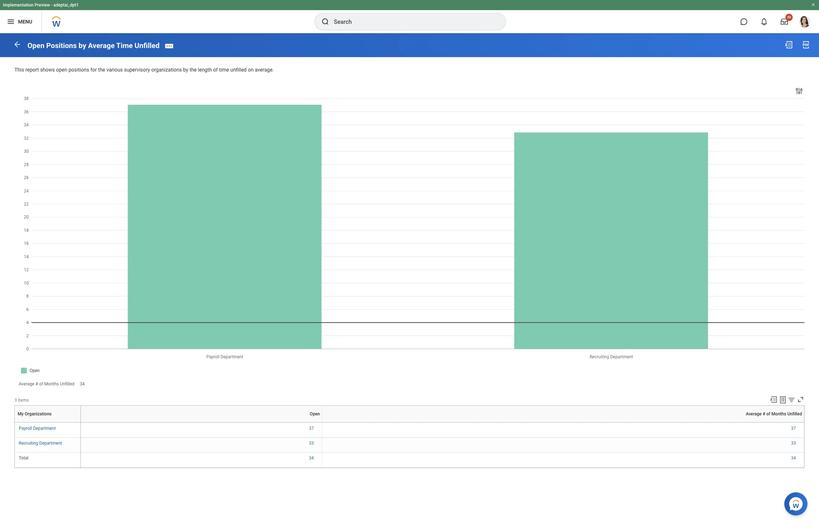 Task type: describe. For each thing, give the bounding box(es) containing it.
time
[[116, 41, 133, 50]]

this report shows open positions for the various supervisory organizations by the length of time unfilled on average.
[[14, 67, 274, 73]]

payroll department link
[[19, 424, 56, 431]]

1 horizontal spatial my
[[47, 422, 47, 423]]

length
[[198, 67, 212, 73]]

37 for 2nd 37 button from the right
[[309, 426, 314, 431]]

view printable version (pdf) image
[[802, 40, 811, 49]]

implementation preview -   adeptai_dpt1
[[3, 3, 79, 8]]

1 33 button from the left
[[309, 440, 315, 446]]

previous page image
[[13, 40, 22, 49]]

average inside the row "element"
[[746, 411, 762, 416]]

0 horizontal spatial average # of months unfilled
[[19, 382, 74, 387]]

menu button
[[0, 10, 42, 33]]

-
[[51, 3, 52, 8]]

1 vertical spatial organizations
[[47, 422, 49, 423]]

34 for middle 34 'button'
[[309, 456, 314, 461]]

33 for second 33 button from right
[[309, 441, 314, 446]]

department for recruiting department
[[39, 441, 62, 446]]

1 vertical spatial by
[[183, 67, 188, 73]]

2 33 button from the left
[[791, 440, 797, 446]]

department for payroll department
[[33, 426, 56, 431]]

unfilled
[[230, 67, 247, 73]]

open for open average # of months unfilled
[[201, 422, 202, 423]]

open
[[56, 67, 67, 73]]

justify image
[[7, 17, 15, 26]]

3
[[14, 398, 17, 403]]

items
[[18, 398, 29, 403]]

total
[[19, 456, 28, 461]]

my organizations inside the row "element"
[[18, 411, 52, 416]]

my inside the row "element"
[[18, 411, 24, 416]]

positions
[[46, 41, 77, 50]]

payroll
[[19, 426, 32, 431]]

open positions by average time unfilled link
[[27, 41, 160, 50]]

# inside the row "element"
[[763, 411, 766, 416]]

export to worksheets image
[[779, 396, 788, 404]]

of inside the row "element"
[[767, 411, 771, 416]]

menu banner
[[0, 0, 819, 33]]

34 for leftmost 34 'button'
[[80, 382, 85, 387]]

1 vertical spatial my organizations
[[47, 422, 49, 423]]

months inside the row "element"
[[772, 411, 787, 416]]

Search Workday  search field
[[334, 14, 491, 30]]

average # of months unfilled inside the row "element"
[[746, 411, 802, 416]]

this
[[14, 67, 24, 73]]

3 items
[[14, 398, 29, 403]]

row element containing my organizations
[[15, 406, 82, 422]]

notifications large image
[[761, 18, 768, 25]]

34 for rightmost 34 'button'
[[791, 456, 796, 461]]

export to excel image
[[785, 40, 793, 49]]

fullscreen image
[[797, 396, 805, 404]]

search image
[[321, 17, 330, 26]]



Task type: vqa. For each thing, say whether or not it's contained in the screenshot.
the bottommost 2
no



Task type: locate. For each thing, give the bounding box(es) containing it.
2 vertical spatial months
[[563, 422, 564, 423]]

total element
[[19, 454, 28, 461]]

0 vertical spatial open
[[27, 41, 44, 50]]

34 button
[[80, 381, 86, 387], [309, 455, 315, 461], [791, 455, 797, 461]]

my down the 3 items
[[18, 411, 24, 416]]

average
[[88, 41, 115, 50], [19, 382, 34, 387], [746, 411, 762, 416], [561, 422, 562, 423]]

0 horizontal spatial 33
[[309, 441, 314, 446]]

open positions by average time unfilled main content
[[0, 33, 819, 475]]

1 horizontal spatial 37 button
[[791, 425, 797, 431]]

organizations up payroll department link
[[47, 422, 49, 423]]

1 vertical spatial department
[[39, 441, 62, 446]]

toolbar
[[767, 396, 805, 405]]

2 row element from the left
[[81, 406, 806, 422]]

by
[[79, 41, 86, 50], [183, 67, 188, 73]]

1 vertical spatial my
[[47, 422, 47, 423]]

various
[[106, 67, 123, 73]]

1 horizontal spatial #
[[562, 422, 563, 423]]

the left length
[[190, 67, 197, 73]]

37 for first 37 button from right
[[791, 426, 796, 431]]

open average # of months unfilled
[[201, 422, 566, 423]]

recruiting department
[[19, 441, 62, 446]]

1 vertical spatial #
[[763, 411, 766, 416]]

of
[[213, 67, 218, 73], [39, 382, 43, 387], [767, 411, 771, 416], [563, 422, 563, 423]]

report
[[25, 67, 39, 73]]

2 37 from the left
[[791, 426, 796, 431]]

0 vertical spatial average # of months unfilled
[[19, 382, 74, 387]]

by right organizations
[[183, 67, 188, 73]]

my up payroll department link
[[47, 422, 47, 423]]

average # of months unfilled column header
[[322, 422, 804, 423]]

recruiting
[[19, 441, 38, 446]]

1 vertical spatial average # of months unfilled
[[746, 411, 802, 416]]

the
[[98, 67, 105, 73], [190, 67, 197, 73]]

1 horizontal spatial 34 button
[[309, 455, 315, 461]]

0 horizontal spatial 37 button
[[309, 425, 315, 431]]

average # of months unfilled
[[19, 382, 74, 387], [746, 411, 802, 416]]

months
[[44, 382, 59, 387], [772, 411, 787, 416], [563, 422, 564, 423]]

department
[[33, 426, 56, 431], [39, 441, 62, 446]]

2 horizontal spatial 34
[[791, 456, 796, 461]]

#
[[35, 382, 38, 387], [763, 411, 766, 416], [562, 422, 563, 423]]

unfilled
[[135, 41, 160, 50], [60, 382, 74, 387], [788, 411, 802, 416], [564, 422, 566, 423]]

0 horizontal spatial by
[[79, 41, 86, 50]]

0 vertical spatial by
[[79, 41, 86, 50]]

33 button
[[309, 440, 315, 446], [791, 440, 797, 446]]

adeptai_dpt1
[[54, 3, 79, 8]]

1 37 button from the left
[[309, 425, 315, 431]]

30 button
[[777, 14, 793, 30]]

0 horizontal spatial 37
[[309, 426, 314, 431]]

open for open positions by average time unfilled
[[27, 41, 44, 50]]

organizations up my organizations button
[[25, 411, 52, 416]]

on
[[248, 67, 254, 73]]

2 the from the left
[[190, 67, 197, 73]]

configure and view chart data image
[[795, 87, 804, 95]]

open
[[27, 41, 44, 50], [310, 411, 320, 416], [201, 422, 202, 423]]

37
[[309, 426, 314, 431], [791, 426, 796, 431]]

select to filter grid data image
[[788, 396, 796, 404]]

open positions by average time unfilled
[[27, 41, 160, 50]]

organizations
[[151, 67, 182, 73]]

positions
[[69, 67, 89, 73]]

1 vertical spatial open
[[310, 411, 320, 416]]

0 vertical spatial my
[[18, 411, 24, 416]]

30
[[787, 15, 792, 19]]

33 for 1st 33 button from right
[[791, 441, 796, 446]]

department inside 'link'
[[39, 441, 62, 446]]

the right for
[[98, 67, 105, 73]]

organizations inside the row "element"
[[25, 411, 52, 416]]

0 vertical spatial #
[[35, 382, 38, 387]]

1 horizontal spatial 37
[[791, 426, 796, 431]]

profile logan mcneil image
[[799, 16, 811, 29]]

0 horizontal spatial the
[[98, 67, 105, 73]]

average # of months unfilled down export to excel image
[[746, 411, 802, 416]]

1 horizontal spatial 33 button
[[791, 440, 797, 446]]

2 37 button from the left
[[791, 425, 797, 431]]

average.
[[255, 67, 274, 73]]

implementation
[[3, 3, 33, 8]]

0 horizontal spatial #
[[35, 382, 38, 387]]

0 vertical spatial department
[[33, 426, 56, 431]]

0 horizontal spatial months
[[44, 382, 59, 387]]

0 horizontal spatial my
[[18, 411, 24, 416]]

row element containing open
[[81, 406, 806, 422]]

2 vertical spatial #
[[562, 422, 563, 423]]

department down payroll department
[[39, 441, 62, 446]]

2 vertical spatial open
[[201, 422, 202, 423]]

1 vertical spatial months
[[772, 411, 787, 416]]

inbox large image
[[781, 18, 788, 25]]

my organizations
[[18, 411, 52, 416], [47, 422, 49, 423]]

37 button
[[309, 425, 315, 431], [791, 425, 797, 431]]

1 the from the left
[[98, 67, 105, 73]]

1 horizontal spatial by
[[183, 67, 188, 73]]

shows
[[40, 67, 55, 73]]

34
[[80, 382, 85, 387], [309, 456, 314, 461], [791, 456, 796, 461]]

1 horizontal spatial the
[[190, 67, 197, 73]]

0 vertical spatial months
[[44, 382, 59, 387]]

open button
[[201, 422, 202, 423]]

open for open
[[310, 411, 320, 416]]

department down my organizations button
[[33, 426, 56, 431]]

1 horizontal spatial 34
[[309, 456, 314, 461]]

supervisory
[[124, 67, 150, 73]]

close environment banner image
[[811, 3, 816, 7]]

1 horizontal spatial months
[[563, 422, 564, 423]]

2 horizontal spatial open
[[310, 411, 320, 416]]

2 33 from the left
[[791, 441, 796, 446]]

toolbar inside open positions by average time unfilled main content
[[767, 396, 805, 405]]

0 horizontal spatial 33 button
[[309, 440, 315, 446]]

1 37 from the left
[[309, 426, 314, 431]]

average # of months unfilled up items
[[19, 382, 74, 387]]

0 horizontal spatial open
[[27, 41, 44, 50]]

2 horizontal spatial months
[[772, 411, 787, 416]]

menu
[[18, 19, 32, 24]]

1 row element from the left
[[15, 406, 82, 422]]

row element
[[15, 406, 82, 422], [81, 406, 806, 422]]

1 horizontal spatial open
[[201, 422, 202, 423]]

by right positions
[[79, 41, 86, 50]]

organizations
[[25, 411, 52, 416], [47, 422, 49, 423]]

time
[[219, 67, 229, 73]]

33
[[309, 441, 314, 446], [791, 441, 796, 446]]

unfilled inside the row "element"
[[788, 411, 802, 416]]

0 vertical spatial my organizations
[[18, 411, 52, 416]]

0 horizontal spatial 34 button
[[80, 381, 86, 387]]

1 horizontal spatial 33
[[791, 441, 796, 446]]

0 vertical spatial organizations
[[25, 411, 52, 416]]

1 33 from the left
[[309, 441, 314, 446]]

0 horizontal spatial 34
[[80, 382, 85, 387]]

payroll department
[[19, 426, 56, 431]]

my
[[18, 411, 24, 416], [47, 422, 47, 423]]

1 horizontal spatial average # of months unfilled
[[746, 411, 802, 416]]

for
[[91, 67, 97, 73]]

my organizations button
[[47, 422, 49, 423]]

export to excel image
[[770, 396, 778, 404]]

open inside the row "element"
[[310, 411, 320, 416]]

recruiting department link
[[19, 439, 62, 446]]

2 horizontal spatial #
[[763, 411, 766, 416]]

2 horizontal spatial 34 button
[[791, 455, 797, 461]]

preview
[[35, 3, 50, 8]]



